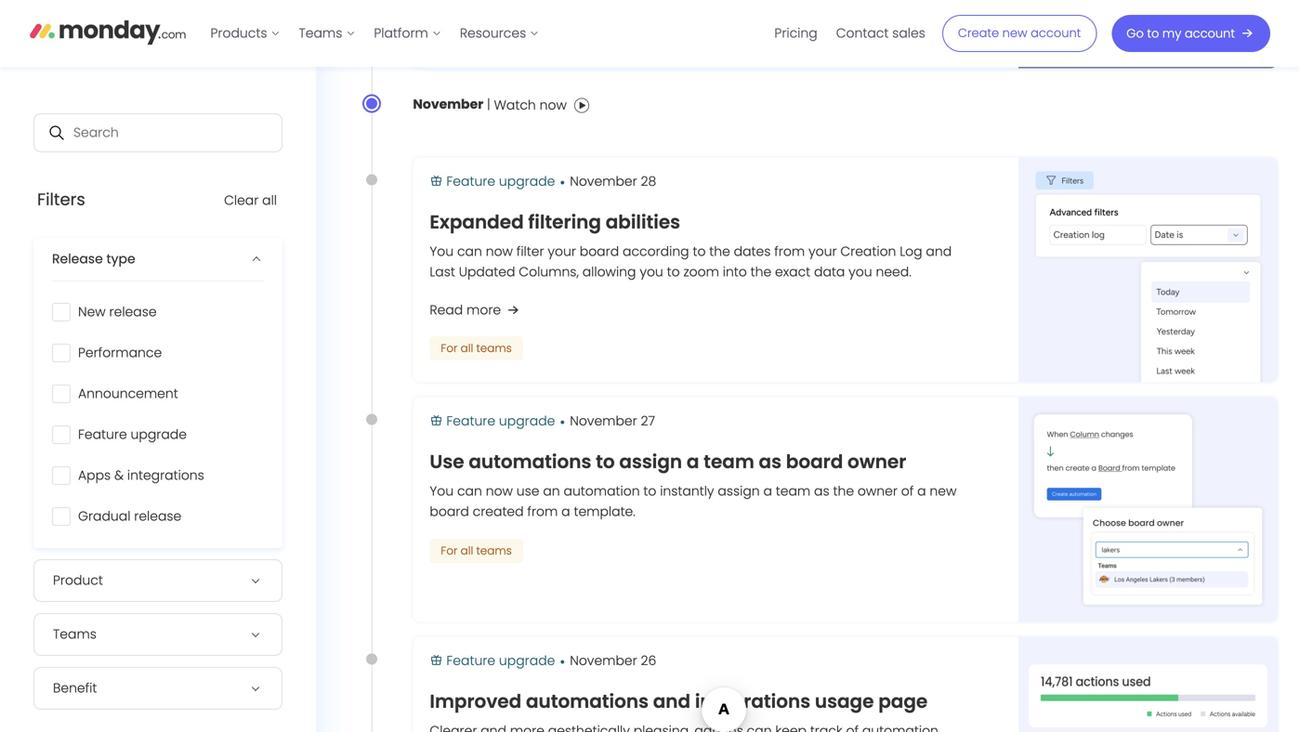 Task type: describe. For each thing, give the bounding box(es) containing it.
release for gradual release
[[134, 508, 181, 526]]

november for expanded filtering abilities
[[570, 173, 637, 191]]

teams for the "teams" dropdown button
[[53, 625, 97, 644]]

feature for improved automations and integrations usage page
[[446, 652, 495, 670]]

1 vertical spatial owner
[[858, 482, 898, 501]]

upgrade for expanded filtering abilities
[[499, 173, 555, 191]]

type
[[106, 250, 135, 268]]

gradual release option
[[41, 500, 275, 534]]

automations for improved
[[526, 689, 649, 715]]

2 horizontal spatial board
[[786, 449, 843, 475]]

created
[[473, 503, 524, 521]]

expanded
[[430, 209, 524, 235]]

new inside use automations to assign a team as board owner you can now use an automation to instantly assign a team as the owner of a new board created from a template.
[[930, 482, 957, 501]]

a up instantly
[[687, 449, 699, 475]]

list containing pricing
[[765, 0, 935, 67]]

upgrade inside option
[[131, 426, 187, 444]]

• for use automations to assign a team as board owner
[[560, 412, 565, 433]]

release type
[[52, 250, 135, 268]]

allowing
[[582, 263, 636, 281]]

new release
[[78, 303, 157, 321]]

board inside expanded filtering abilities you can now filter your board according to the dates from your creation log and last updated columns, allowing you to zoom into the exact data you need.
[[580, 243, 619, 261]]

contact sales button
[[827, 19, 935, 48]]

1 horizontal spatial account
[[1185, 25, 1235, 42]]

new inside button
[[1002, 25, 1027, 41]]

expanded filtering abilities you can now filter your board according to the dates from your creation log and last updated columns, allowing you to zoom into the exact data you need.
[[430, 209, 952, 281]]

|
[[483, 95, 494, 114]]

into
[[723, 263, 747, 281]]

data
[[814, 263, 845, 281]]

announcement option
[[41, 377, 275, 411]]

clear all button
[[224, 191, 277, 210]]

feature upgrade option
[[41, 418, 275, 452]]

performance option
[[41, 337, 275, 370]]

improved automations and integrations usage page
[[430, 689, 928, 715]]

2 for from the top
[[441, 543, 458, 559]]

release for new release
[[109, 303, 157, 321]]

read more link
[[430, 299, 523, 322]]

release type button
[[33, 238, 283, 281]]

exact
[[775, 263, 811, 281]]

watch now link
[[494, 91, 589, 121]]

announcement
[[78, 385, 178, 403]]

1 horizontal spatial as
[[814, 482, 830, 501]]

• for expanded filtering abilities
[[560, 172, 565, 193]]

to up automation
[[596, 449, 615, 475]]

november for use automations to assign a team as board owner
[[570, 412, 637, 430]]

new feature upgrade icon image for use automations to assign a team as board owner
[[430, 414, 443, 427]]

0 horizontal spatial account
[[1031, 25, 1081, 41]]

go to my account
[[1127, 25, 1235, 42]]

an
[[543, 482, 560, 501]]

to up zoom
[[693, 243, 706, 261]]

product button
[[33, 560, 283, 602]]

new feature upgrade icon image for expanded filtering abilities
[[430, 174, 443, 187]]

benefit
[[53, 679, 97, 698]]

teams for teams "link" at top
[[299, 24, 342, 42]]

workforms new duplicate question feature image
[[1018, 0, 1278, 68]]

27
[[641, 412, 655, 430]]

updated
[[459, 263, 515, 281]]

november for improved automations and integrations usage page
[[570, 652, 637, 670]]

contact sales
[[836, 24, 925, 42]]

apps & integrations
[[78, 467, 204, 485]]

0 vertical spatial the
[[709, 243, 730, 261]]

you inside expanded filtering abilities you can now filter your board according to the dates from your creation log and last updated columns, allowing you to zoom into the exact data you need.
[[430, 243, 454, 261]]

the inside use automations to assign a team as board owner you can now use an automation to instantly assign a team as the owner of a new board created from a template.
[[833, 482, 854, 501]]

read more
[[430, 301, 501, 319]]

upgrade for improved automations and integrations usage page
[[499, 652, 555, 670]]

feature upgrade • november 26
[[446, 652, 656, 672]]

my
[[1163, 25, 1181, 42]]

use
[[430, 449, 464, 475]]

0 vertical spatial owner
[[848, 449, 906, 475]]

new
[[78, 303, 106, 321]]

Search text field
[[34, 114, 282, 152]]

assign team as board owner using automation  create board from template image
[[1018, 397, 1278, 622]]

&
[[114, 467, 124, 485]]

0 vertical spatial all
[[262, 191, 277, 210]]

usage
[[815, 689, 874, 715]]

contact
[[836, 24, 889, 42]]

filter
[[517, 243, 544, 261]]

upgrade for use automations to assign a team as board owner
[[499, 412, 555, 430]]

0 horizontal spatial as
[[759, 449, 782, 475]]

1 vertical spatial and
[[653, 689, 691, 715]]

log
[[900, 243, 922, 261]]

and inside expanded filtering abilities you can now filter your board according to the dates from your creation log and last updated columns, allowing you to zoom into the exact data you need.
[[926, 243, 952, 261]]

feature upgrade • november 28
[[446, 172, 656, 193]]

clear all
[[224, 191, 277, 210]]

improve automation and integration usage page image
[[1018, 637, 1278, 732]]

0 vertical spatial assign
[[619, 449, 682, 475]]

gradual
[[78, 508, 131, 526]]

page
[[878, 689, 928, 715]]

a right instantly
[[763, 482, 772, 501]]

1 vertical spatial team
[[776, 482, 811, 501]]

feature upgrade
[[78, 426, 187, 444]]

a left 'template.'
[[561, 503, 570, 521]]

more
[[467, 301, 501, 319]]

0 horizontal spatial board
[[430, 503, 469, 521]]

watch now button
[[494, 91, 589, 121]]

platform link
[[365, 19, 451, 48]]

filters
[[37, 188, 85, 212]]



Task type: locate. For each thing, give the bounding box(es) containing it.
from
[[774, 243, 805, 261], [527, 503, 558, 521]]

can up updated
[[457, 243, 482, 261]]

feature inside 'feature upgrade • november 26'
[[446, 652, 495, 670]]

use
[[517, 482, 540, 501]]

owner up of in the right of the page
[[848, 449, 906, 475]]

now up created at the bottom left
[[486, 482, 513, 501]]

0 vertical spatial you
[[430, 243, 454, 261]]

upgrade down announcement option
[[131, 426, 187, 444]]

1 vertical spatial you
[[430, 482, 454, 501]]

1 your from the left
[[548, 243, 576, 261]]

and
[[926, 243, 952, 261], [653, 689, 691, 715]]

1 vertical spatial for all teams
[[441, 543, 512, 559]]

for
[[441, 341, 458, 356], [441, 543, 458, 559]]

upgrade up the filtering
[[499, 173, 555, 191]]

0 horizontal spatial you
[[640, 263, 663, 281]]

november left 28
[[570, 173, 637, 191]]

26
[[641, 652, 656, 670]]

automations down 'feature upgrade • november 26'
[[526, 689, 649, 715]]

a right of in the right of the page
[[917, 482, 926, 501]]

feature inside feature upgrade • november 27
[[446, 412, 495, 430]]

0 vertical spatial teams
[[299, 24, 342, 42]]

gradual release
[[78, 508, 181, 526]]

1 horizontal spatial assign
[[718, 482, 760, 501]]

all down read more
[[461, 341, 473, 356]]

feature for expanded filtering abilities
[[446, 173, 495, 191]]

release
[[52, 250, 103, 268]]

last
[[430, 263, 455, 281]]

product
[[53, 572, 103, 590]]

1 horizontal spatial and
[[926, 243, 952, 261]]

according
[[623, 243, 689, 261]]

can up created at the bottom left
[[457, 482, 482, 501]]

0 vertical spatial for
[[441, 341, 458, 356]]

0 vertical spatial release
[[109, 303, 157, 321]]

1 for from the top
[[441, 341, 458, 356]]

0 horizontal spatial team
[[704, 449, 754, 475]]

feature inside feature upgrade • november 28
[[446, 173, 495, 191]]

2 you from the top
[[430, 482, 454, 501]]

upgrade up the improved
[[499, 652, 555, 670]]

from up exact
[[774, 243, 805, 261]]

products
[[210, 24, 267, 42]]

resources link
[[451, 19, 549, 48]]

november left watch
[[413, 95, 483, 114]]

you up last
[[430, 243, 454, 261]]

teams inside "link"
[[299, 24, 342, 42]]

1 you from the left
[[640, 263, 663, 281]]

november inside 'feature upgrade • november 26'
[[570, 652, 637, 670]]

main element
[[201, 0, 1270, 67]]

feature up apps
[[78, 426, 127, 444]]

and down 26
[[653, 689, 691, 715]]

to down according
[[667, 263, 680, 281]]

for down use
[[441, 543, 458, 559]]

2 can from the top
[[457, 482, 482, 501]]

1 horizontal spatial you
[[849, 263, 872, 281]]

1 vertical spatial new
[[930, 482, 957, 501]]

a
[[687, 449, 699, 475], [763, 482, 772, 501], [917, 482, 926, 501], [561, 503, 570, 521]]

automations up use
[[469, 449, 591, 475]]

all right clear
[[262, 191, 277, 210]]

1 vertical spatial teams
[[53, 625, 97, 644]]

0 horizontal spatial from
[[527, 503, 558, 521]]

new right of in the right of the page
[[930, 482, 957, 501]]

assign
[[619, 449, 682, 475], [718, 482, 760, 501]]

28
[[641, 173, 656, 191]]

0 horizontal spatial assign
[[619, 449, 682, 475]]

the
[[709, 243, 730, 261], [751, 263, 772, 281], [833, 482, 854, 501]]

new feature upgrade icon image up use
[[430, 414, 443, 427]]

improved
[[430, 689, 522, 715]]

team
[[704, 449, 754, 475], [776, 482, 811, 501]]

0 vertical spatial •
[[560, 172, 565, 193]]

your up data
[[809, 243, 837, 261]]

automations inside use automations to assign a team as board owner you can now use an automation to instantly assign a team as the owner of a new board created from a template.
[[469, 449, 591, 475]]

now up updated
[[486, 243, 513, 261]]

0 vertical spatial teams
[[476, 341, 512, 356]]

account
[[1031, 25, 1081, 41], [1185, 25, 1235, 42]]

apps & integrations option
[[41, 459, 275, 493]]

november inside feature upgrade • november 27
[[570, 412, 637, 430]]

1 horizontal spatial list
[[765, 0, 935, 67]]

teams down more
[[476, 341, 512, 356]]

2 for all teams from the top
[[441, 543, 512, 559]]

2 horizontal spatial the
[[833, 482, 854, 501]]

teams
[[299, 24, 342, 42], [53, 625, 97, 644]]

as
[[759, 449, 782, 475], [814, 482, 830, 501]]

•
[[560, 172, 565, 193], [560, 412, 565, 433], [560, 652, 565, 672]]

0 horizontal spatial teams
[[53, 625, 97, 644]]

can
[[457, 243, 482, 261], [457, 482, 482, 501]]

november inside feature upgrade • november 28
[[570, 173, 637, 191]]

new right create
[[1002, 25, 1027, 41]]

• up an
[[560, 412, 565, 433]]

ability to filter by the date of creation log and last update columns image
[[1018, 158, 1278, 383]]

the left of in the right of the page
[[833, 482, 854, 501]]

teams button
[[33, 613, 283, 656]]

can inside use automations to assign a team as board owner you can now use an automation to instantly assign a team as the owner of a new board created from a template.
[[457, 482, 482, 501]]

resources
[[460, 24, 526, 42]]

and right log
[[926, 243, 952, 261]]

all down created at the bottom left
[[461, 543, 473, 559]]

performance
[[78, 344, 162, 362]]

1 • from the top
[[560, 172, 565, 193]]

watch
[[494, 96, 536, 114]]

1 new feature upgrade icon image from the top
[[430, 174, 443, 187]]

2 your from the left
[[809, 243, 837, 261]]

for all teams down created at the bottom left
[[441, 543, 512, 559]]

dates
[[734, 243, 771, 261]]

0 vertical spatial team
[[704, 449, 754, 475]]

new feature upgrade icon image
[[430, 174, 443, 187], [430, 414, 443, 427], [430, 654, 443, 667]]

sales
[[892, 24, 925, 42]]

0 vertical spatial and
[[926, 243, 952, 261]]

november left 26
[[570, 652, 637, 670]]

0 vertical spatial integrations
[[127, 467, 204, 485]]

teams right the products link
[[299, 24, 342, 42]]

feature for use automations to assign a team as board owner
[[446, 412, 495, 430]]

you down according
[[640, 263, 663, 281]]

to right go
[[1147, 25, 1159, 42]]

integrations left usage
[[695, 689, 811, 715]]

release down the apps & integrations option
[[134, 508, 181, 526]]

new release option
[[41, 296, 275, 329]]

upgrade
[[499, 173, 555, 191], [499, 412, 555, 430], [131, 426, 187, 444], [499, 652, 555, 670]]

2 vertical spatial the
[[833, 482, 854, 501]]

teams up benefit
[[53, 625, 97, 644]]

new feature upgrade icon image up expanded
[[430, 174, 443, 187]]

1 you from the top
[[430, 243, 454, 261]]

3 • from the top
[[560, 652, 565, 672]]

3 new feature upgrade icon image from the top
[[430, 654, 443, 667]]

feature upgrade • november 27
[[446, 412, 655, 433]]

0 vertical spatial automations
[[469, 449, 591, 475]]

feature inside option
[[78, 426, 127, 444]]

1 for all teams from the top
[[441, 341, 512, 356]]

integrations inside option
[[127, 467, 204, 485]]

2 vertical spatial now
[[486, 482, 513, 501]]

november left 27
[[570, 412, 637, 430]]

list containing products
[[201, 0, 549, 67]]

0 horizontal spatial list
[[201, 0, 549, 67]]

to inside button
[[1147, 25, 1159, 42]]

account right create
[[1031, 25, 1081, 41]]

0 vertical spatial as
[[759, 449, 782, 475]]

0 vertical spatial board
[[580, 243, 619, 261]]

0 horizontal spatial new
[[930, 482, 957, 501]]

columns,
[[519, 263, 579, 281]]

automations for use
[[469, 449, 591, 475]]

you
[[430, 243, 454, 261], [430, 482, 454, 501]]

all
[[262, 191, 277, 210], [461, 341, 473, 356], [461, 543, 473, 559]]

0 vertical spatial can
[[457, 243, 482, 261]]

1 horizontal spatial team
[[776, 482, 811, 501]]

1 vertical spatial all
[[461, 341, 473, 356]]

teams inside dropdown button
[[53, 625, 97, 644]]

you inside use automations to assign a team as board owner you can now use an automation to instantly assign a team as the owner of a new board created from a template.
[[430, 482, 454, 501]]

0 horizontal spatial integrations
[[127, 467, 204, 485]]

the up into
[[709, 243, 730, 261]]

feature up the improved
[[446, 652, 495, 670]]

0 vertical spatial from
[[774, 243, 805, 261]]

your
[[548, 243, 576, 261], [809, 243, 837, 261]]

abilities
[[606, 209, 680, 235]]

use automations to assign a team as board owner you can now use an automation to instantly assign a team as the owner of a new board created from a template.
[[430, 449, 957, 521]]

owner
[[848, 449, 906, 475], [858, 482, 898, 501]]

you down use
[[430, 482, 454, 501]]

upgrade inside feature upgrade • november 27
[[499, 412, 555, 430]]

2 teams from the top
[[476, 543, 512, 559]]

1 horizontal spatial integrations
[[695, 689, 811, 715]]

creation
[[840, 243, 896, 261]]

1 can from the top
[[457, 243, 482, 261]]

create new account button
[[942, 15, 1097, 52]]

pricing
[[775, 24, 818, 42]]

1 vertical spatial for
[[441, 543, 458, 559]]

you down the creation
[[849, 263, 872, 281]]

template.
[[574, 503, 636, 521]]

account right my on the right of page
[[1185, 25, 1235, 42]]

instantly
[[660, 482, 714, 501]]

from inside expanded filtering abilities you can now filter your board according to the dates from your creation log and last updated columns, allowing you to zoom into the exact data you need.
[[774, 243, 805, 261]]

2 • from the top
[[560, 412, 565, 433]]

integrations
[[127, 467, 204, 485], [695, 689, 811, 715]]

teams link
[[289, 19, 365, 48]]

go
[[1127, 25, 1144, 42]]

now inside use automations to assign a team as board owner you can now use an automation to instantly assign a team as the owner of a new board created from a template.
[[486, 482, 513, 501]]

teams down created at the bottom left
[[476, 543, 512, 559]]

need.
[[876, 263, 911, 281]]

1 horizontal spatial teams
[[299, 24, 342, 42]]

1 vertical spatial board
[[786, 449, 843, 475]]

1 vertical spatial automations
[[526, 689, 649, 715]]

now
[[540, 96, 567, 114], [486, 243, 513, 261], [486, 482, 513, 501]]

upgrade up use
[[499, 412, 555, 430]]

of
[[901, 482, 914, 501]]

1 vertical spatial now
[[486, 243, 513, 261]]

for down read
[[441, 341, 458, 356]]

1 vertical spatial can
[[457, 482, 482, 501]]

1 vertical spatial integrations
[[695, 689, 811, 715]]

now inside button
[[540, 96, 567, 114]]

1 vertical spatial the
[[751, 263, 772, 281]]

0 vertical spatial new
[[1002, 25, 1027, 41]]

read
[[430, 301, 463, 319]]

monday.com logo image
[[30, 12, 186, 51]]

automation
[[564, 482, 640, 501]]

go to my account button
[[1112, 15, 1270, 52]]

from down an
[[527, 503, 558, 521]]

watch now
[[494, 96, 567, 114]]

1 vertical spatial assign
[[718, 482, 760, 501]]

0 horizontal spatial your
[[548, 243, 576, 261]]

0 vertical spatial for all teams
[[441, 341, 512, 356]]

to left instantly
[[643, 482, 656, 501]]

november
[[413, 95, 483, 114], [570, 173, 637, 191], [570, 412, 637, 430], [570, 652, 637, 670]]

platform
[[374, 24, 428, 42]]

for all teams
[[441, 341, 512, 356], [441, 543, 512, 559]]

2 vertical spatial •
[[560, 652, 565, 672]]

0 vertical spatial now
[[540, 96, 567, 114]]

to
[[1147, 25, 1159, 42], [693, 243, 706, 261], [667, 263, 680, 281], [596, 449, 615, 475], [643, 482, 656, 501]]

2 vertical spatial all
[[461, 543, 473, 559]]

your up columns,
[[548, 243, 576, 261]]

0 horizontal spatial the
[[709, 243, 730, 261]]

teams
[[476, 341, 512, 356], [476, 543, 512, 559]]

filtering
[[528, 209, 601, 235]]

1 horizontal spatial from
[[774, 243, 805, 261]]

1 teams from the top
[[476, 341, 512, 356]]

create
[[958, 25, 999, 41]]

1 vertical spatial as
[[814, 482, 830, 501]]

assign down 27
[[619, 449, 682, 475]]

list
[[201, 0, 549, 67], [765, 0, 935, 67]]

feature up expanded
[[446, 173, 495, 191]]

integrations down feature upgrade option
[[127, 467, 204, 485]]

• for improved automations and integrations usage page
[[560, 652, 565, 672]]

2 vertical spatial board
[[430, 503, 469, 521]]

automations
[[469, 449, 591, 475], [526, 689, 649, 715]]

pricing link
[[765, 19, 827, 48]]

1 vertical spatial •
[[560, 412, 565, 433]]

the down dates
[[751, 263, 772, 281]]

• left 26
[[560, 652, 565, 672]]

assign right instantly
[[718, 482, 760, 501]]

now inside expanded filtering abilities you can now filter your board according to the dates from your creation log and last updated columns, allowing you to zoom into the exact data you need.
[[486, 243, 513, 261]]

1 vertical spatial new feature upgrade icon image
[[430, 414, 443, 427]]

from inside use automations to assign a team as board owner you can now use an automation to instantly assign a team as the owner of a new board created from a template.
[[527, 503, 558, 521]]

2 you from the left
[[849, 263, 872, 281]]

now right watch
[[540, 96, 567, 114]]

feature
[[446, 173, 495, 191], [446, 412, 495, 430], [78, 426, 127, 444], [446, 652, 495, 670]]

clear
[[224, 191, 259, 210]]

products link
[[201, 19, 289, 48]]

2 list from the left
[[765, 0, 935, 67]]

1 list from the left
[[201, 0, 549, 67]]

new feature upgrade icon image for improved automations and integrations usage page
[[430, 654, 443, 667]]

can inside expanded filtering abilities you can now filter your board according to the dates from your creation log and last updated columns, allowing you to zoom into the exact data you need.
[[457, 243, 482, 261]]

0 vertical spatial new feature upgrade icon image
[[430, 174, 443, 187]]

1 vertical spatial teams
[[476, 543, 512, 559]]

release right new
[[109, 303, 157, 321]]

for all teams down read more link
[[441, 341, 512, 356]]

upgrade inside 'feature upgrade • november 26'
[[499, 652, 555, 670]]

1 horizontal spatial new
[[1002, 25, 1027, 41]]

apps
[[78, 467, 111, 485]]

1 vertical spatial release
[[134, 508, 181, 526]]

board
[[580, 243, 619, 261], [786, 449, 843, 475], [430, 503, 469, 521]]

zoom
[[683, 263, 719, 281]]

feature up use
[[446, 412, 495, 430]]

owner left of in the right of the page
[[858, 482, 898, 501]]

benefit button
[[33, 667, 283, 710]]

new feature upgrade icon image up the improved
[[430, 654, 443, 667]]

1 horizontal spatial the
[[751, 263, 772, 281]]

2 vertical spatial new feature upgrade icon image
[[430, 654, 443, 667]]

upgrade inside feature upgrade • november 28
[[499, 173, 555, 191]]

create new account
[[958, 25, 1081, 41]]

1 horizontal spatial board
[[580, 243, 619, 261]]

1 horizontal spatial your
[[809, 243, 837, 261]]

1 vertical spatial from
[[527, 503, 558, 521]]

• up the filtering
[[560, 172, 565, 193]]

2 new feature upgrade icon image from the top
[[430, 414, 443, 427]]

0 horizontal spatial and
[[653, 689, 691, 715]]



Task type: vqa. For each thing, say whether or not it's contained in the screenshot.
the bottommost "with"
no



